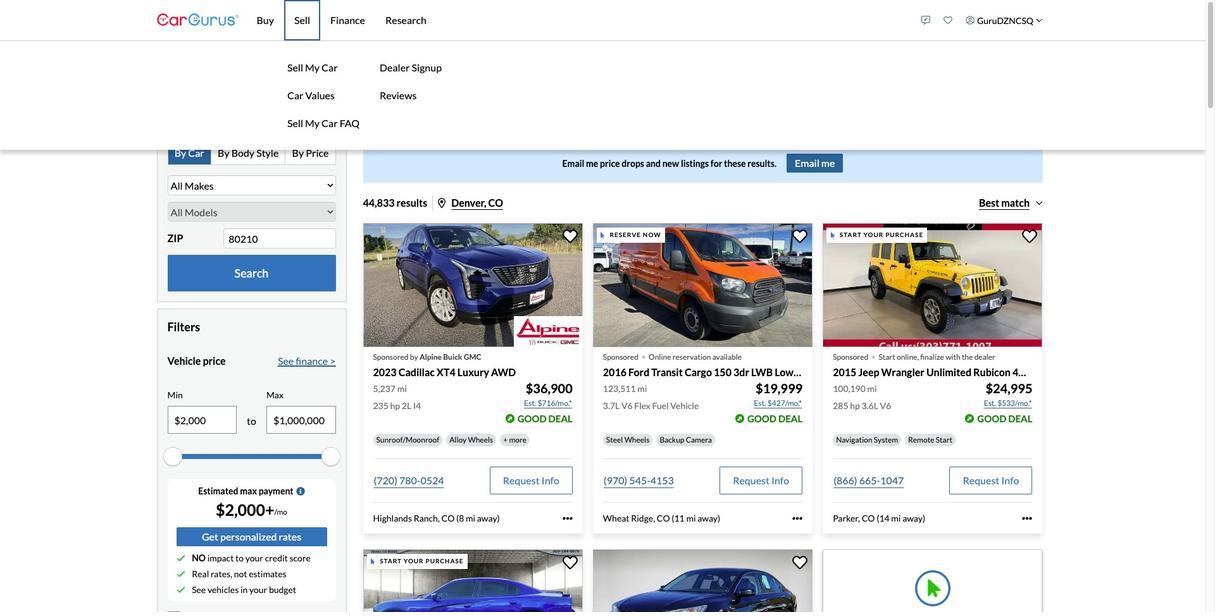 Task type: locate. For each thing, give the bounding box(es) containing it.
wave metallic 2023 cadillac xt4 luxury awd suv / crossover four-wheel drive automatic image
[[363, 224, 583, 347]]

· left the online
[[641, 344, 647, 367]]

tab list
[[167, 141, 336, 165]]

get personalized rates
[[202, 531, 301, 543]]

3 good from the left
[[978, 413, 1007, 425]]

good deal down est. $533/mo.* button
[[978, 413, 1033, 425]]

these
[[724, 158, 746, 169]]

me inside button
[[822, 157, 835, 169]]

0 vertical spatial with
[[946, 352, 961, 362]]

est. for $36,900
[[524, 399, 536, 408]]

not
[[234, 569, 247, 580]]

0 horizontal spatial with
[[820, 366, 840, 378]]

by inside by body style tab
[[218, 147, 230, 159]]

1 vertical spatial search
[[235, 267, 269, 281]]

est. down $36,900
[[524, 399, 536, 408]]

check image down check image
[[176, 586, 185, 595]]

mouse pointer image
[[601, 232, 605, 239], [371, 559, 375, 565]]

2 horizontal spatial away)
[[903, 513, 926, 524]]

car up 'search new'
[[287, 89, 304, 101]]

side
[[871, 366, 891, 378]]

mouse pointer image left "reserve" at the top right of the page
[[601, 232, 605, 239]]

1 away) from the left
[[477, 513, 500, 524]]

0 vertical spatial start your purchase
[[840, 231, 924, 239]]

mi down jeep
[[868, 384, 877, 394]]

purchase for the 'blue 2013 dodge charger r/t road & track rwd sedan rear-wheel drive automatic' 'image'
[[426, 558, 464, 566]]

email left drops
[[563, 158, 585, 169]]

wheels
[[468, 436, 493, 445], [625, 436, 650, 445]]

est. inside $19,999 est. $427/mo.*
[[754, 399, 767, 408]]

2 request from the left
[[733, 475, 770, 487]]

dealer
[[975, 352, 996, 362]]

hp left the 2l
[[390, 401, 400, 411]]

hp inside the 5,237 mi 235 hp 2l i4
[[390, 401, 400, 411]]

0 horizontal spatial away)
[[477, 513, 500, 524]]

est. down $24,995
[[984, 399, 997, 408]]

3 sponsored from the left
[[833, 352, 869, 362]]

baja yellow clearcoat 2015 jeep wrangler unlimited rubicon 4wd suv / crossover four-wheel drive automatic image
[[823, 224, 1043, 347]]

check image up check image
[[176, 555, 185, 563]]

+ more
[[504, 436, 527, 445]]

purchase for baja yellow clearcoat 2015 jeep wrangler unlimited rubicon 4wd suv / crossover four-wheel drive automatic
[[886, 231, 924, 239]]

deal down the $427/mo.*
[[779, 413, 803, 425]]

2 horizontal spatial good deal
[[978, 413, 1033, 425]]

body
[[232, 147, 255, 159]]

denver, right map marker alt icon
[[452, 197, 487, 209]]

away) right (8
[[477, 513, 500, 524]]

1 request info button from the left
[[490, 467, 573, 495]]

vehicle down filters
[[167, 355, 201, 367]]

search
[[270, 110, 300, 122], [235, 267, 269, 281]]

est. inside $36,900 est. $716/mo.*
[[524, 399, 536, 408]]

see down the real
[[192, 585, 206, 596]]

2 by from the left
[[218, 147, 230, 159]]

1 horizontal spatial purchase
[[886, 231, 924, 239]]

away) for alpine buick gmc
[[477, 513, 500, 524]]

3 good deal from the left
[[978, 413, 1033, 425]]

mouse pointer image down highlands
[[371, 559, 375, 565]]

1 by from the left
[[175, 147, 186, 159]]

Max text field
[[267, 407, 335, 434]]

camera
[[686, 436, 712, 445]]

0 vertical spatial check image
[[176, 555, 185, 563]]

2 · from the left
[[871, 344, 877, 367]]

0 vertical spatial see
[[278, 355, 294, 367]]

123,511 mi 3.7l v6 flex fuel vehicle
[[603, 384, 699, 411]]

1 horizontal spatial request info
[[733, 475, 790, 487]]

for left these
[[711, 158, 723, 169]]

2 hp from the left
[[851, 401, 860, 411]]

1 horizontal spatial ·
[[871, 344, 877, 367]]

3 request from the left
[[963, 475, 1000, 487]]

hp right 285
[[851, 401, 860, 411]]

1 vertical spatial start your purchase
[[380, 558, 464, 566]]

orange 2016 ford transit cargo 150 3dr lwb low roof with 60/40 side passenger doors van rear-wheel drive automatic image
[[593, 224, 813, 347]]

hp
[[390, 401, 400, 411], [851, 401, 860, 411]]

1 horizontal spatial request
[[733, 475, 770, 487]]

1 vertical spatial to
[[236, 553, 244, 564]]

2 horizontal spatial request
[[963, 475, 1000, 487]]

available
[[713, 352, 742, 362]]

car up car values link
[[322, 61, 338, 73]]

0 horizontal spatial ·
[[641, 344, 647, 367]]

mi inside 100,190 mi 285 hp 3.6l v6
[[868, 384, 877, 394]]

3 request info from the left
[[963, 475, 1020, 487]]

your down ranch,
[[404, 558, 424, 566]]

2 info from the left
[[772, 475, 790, 487]]

new
[[302, 110, 323, 122]]

reviews link
[[377, 82, 444, 110]]

mi right (11
[[687, 513, 696, 524]]

sell for sell my car faq
[[287, 117, 303, 129]]

start right remote
[[936, 436, 953, 445]]

good deal
[[518, 413, 573, 425], [748, 413, 803, 425], [978, 413, 1033, 425]]

0 horizontal spatial info
[[542, 475, 560, 487]]

(720) 780-0524
[[374, 475, 444, 487]]

system
[[874, 436, 899, 445]]

me
[[822, 157, 835, 169], [586, 158, 599, 169]]

request
[[503, 475, 540, 487], [733, 475, 770, 487], [963, 475, 1000, 487]]

black 2013 honda accord ex-l sedan front-wheel drive continuously variable transmission image
[[593, 551, 813, 613]]

1 est. from the left
[[524, 399, 536, 408]]

doors
[[941, 366, 969, 378]]

est. down $19,999
[[754, 399, 767, 408]]

with inside the sponsored · online reservation available 2016 ford transit cargo 150 3dr lwb low roof with 60/40 side passenger doors
[[820, 366, 840, 378]]

hp for ·
[[851, 401, 860, 411]]

0 horizontal spatial request info button
[[490, 467, 573, 495]]

cargurus logo homepage link image
[[157, 2, 239, 38]]

denver, up values
[[296, 70, 348, 88]]

check image
[[176, 555, 185, 563], [176, 586, 185, 595]]

used
[[157, 70, 191, 88]]

deal for $36,900
[[549, 413, 573, 425]]

start your purchase right mouse pointer image
[[840, 231, 924, 239]]

check image
[[176, 570, 185, 579]]

2 horizontal spatial deal
[[1009, 413, 1033, 425]]

car inside sell my car faq link
[[322, 117, 338, 129]]

start your purchase down ranch,
[[380, 558, 464, 566]]

highlands ranch, co (8 mi away)
[[373, 513, 500, 524]]

0 horizontal spatial email
[[563, 158, 585, 169]]

good down est. $716/mo.* "button"
[[518, 413, 547, 425]]

0 horizontal spatial price
[[203, 355, 226, 367]]

remote
[[909, 436, 935, 445]]

price up min text field
[[203, 355, 226, 367]]

1 vertical spatial for
[[711, 158, 723, 169]]

co left (11
[[657, 513, 670, 524]]

1 horizontal spatial menu
[[377, 54, 444, 110]]

values
[[306, 89, 335, 101]]

3 request info button from the left
[[950, 467, 1033, 495]]

1 horizontal spatial hp
[[851, 401, 860, 411]]

665-
[[860, 475, 881, 487]]

mouse pointer image for reserve now
[[601, 232, 605, 239]]

sponsored up '2023'
[[373, 352, 409, 362]]

0 horizontal spatial request info
[[503, 475, 560, 487]]

1 horizontal spatial info
[[772, 475, 790, 487]]

add a car review image
[[922, 16, 931, 25]]

your
[[864, 231, 884, 239], [246, 553, 263, 564], [404, 558, 424, 566], [249, 585, 267, 596]]

car inside by car tab
[[188, 147, 204, 159]]

2 est. from the left
[[754, 399, 767, 408]]

cargo
[[685, 366, 712, 378]]

0 vertical spatial search
[[270, 110, 300, 122]]

user icon image
[[967, 16, 975, 25]]

see inside see finance > link
[[278, 355, 294, 367]]

alpine buick gmc image
[[514, 316, 583, 347]]

car left 'faq'
[[322, 117, 338, 129]]

mi right (8
[[466, 513, 476, 524]]

2 away) from the left
[[698, 513, 721, 524]]

1 horizontal spatial email
[[795, 157, 820, 169]]

0 vertical spatial sell
[[294, 14, 310, 26]]

2 request info from the left
[[733, 475, 790, 487]]

0 horizontal spatial vehicle
[[167, 355, 201, 367]]

score
[[290, 553, 311, 564]]

in
[[281, 70, 293, 88], [241, 585, 248, 596]]

$24,995 est. $533/mo.*
[[984, 381, 1033, 408]]

dealer signup
[[380, 61, 442, 73]]

2 horizontal spatial sponsored
[[833, 352, 869, 362]]

start up side
[[879, 352, 896, 362]]

mi down ford
[[638, 384, 647, 394]]

price left drops
[[600, 158, 620, 169]]

no
[[192, 553, 206, 564]]

1 horizontal spatial search
[[270, 110, 300, 122]]

sale
[[250, 70, 278, 88]]

tab list containing by car
[[167, 141, 336, 165]]

0 horizontal spatial deal
[[549, 413, 573, 425]]

· inside the sponsored · online reservation available 2016 ford transit cargo 150 3dr lwb low roof with 60/40 side passenger doors
[[641, 344, 647, 367]]

3 info from the left
[[1002, 475, 1020, 487]]

2 request info button from the left
[[720, 467, 803, 495]]

steel wheels
[[606, 436, 650, 445]]

1 horizontal spatial request info button
[[720, 467, 803, 495]]

0 horizontal spatial ellipsis h image
[[563, 514, 573, 524]]

1 horizontal spatial ellipsis h image
[[1023, 514, 1033, 524]]

0 vertical spatial for
[[228, 70, 247, 88]]

285
[[833, 401, 849, 411]]

deal down the $716/mo.*
[[549, 413, 573, 425]]

2 horizontal spatial by
[[292, 147, 304, 159]]

5,237 mi 235 hp 2l i4
[[373, 384, 421, 411]]

by
[[175, 147, 186, 159], [218, 147, 230, 159], [292, 147, 304, 159]]

2 my from the top
[[305, 117, 320, 129]]

sell for sell my car
[[287, 61, 303, 73]]

2 v6 from the left
[[880, 401, 892, 411]]

1 good from the left
[[518, 413, 547, 425]]

alpine
[[420, 352, 442, 362]]

mi right (14
[[892, 513, 901, 524]]

1 menu from the left
[[285, 54, 362, 137]]

0 vertical spatial purchase
[[886, 231, 924, 239]]

request info button
[[490, 467, 573, 495], [720, 467, 803, 495], [950, 467, 1033, 495]]

· for $24,995
[[871, 344, 877, 367]]

1 horizontal spatial to
[[247, 415, 256, 427]]

good deal for $19,999
[[748, 413, 803, 425]]

2 menu from the left
[[377, 54, 444, 110]]

0 horizontal spatial hp
[[390, 401, 400, 411]]

0 horizontal spatial menu
[[285, 54, 362, 137]]

1 vertical spatial my
[[305, 117, 320, 129]]

sponsored up "60/40"
[[833, 352, 869, 362]]

2 wheels from the left
[[625, 436, 650, 445]]

2 horizontal spatial est.
[[984, 399, 997, 408]]

to up the real rates, not estimates
[[236, 553, 244, 564]]

4wd
[[1013, 366, 1037, 378]]

545-
[[630, 475, 651, 487]]

to
[[247, 415, 256, 427], [236, 553, 244, 564]]

0 horizontal spatial in
[[241, 585, 248, 596]]

1 vertical spatial sell
[[287, 61, 303, 73]]

your up estimates
[[246, 553, 263, 564]]

1 horizontal spatial good
[[748, 413, 777, 425]]

1 horizontal spatial sponsored
[[603, 352, 639, 362]]

0 horizontal spatial mouse pointer image
[[371, 559, 375, 565]]

sponsored inside sponsored · start online, finalize with the dealer 2015 jeep wrangler unlimited rubicon 4wd
[[833, 352, 869, 362]]

2 horizontal spatial good
[[978, 413, 1007, 425]]

mouse pointer image inside start your purchase link
[[371, 559, 375, 565]]

0 vertical spatial denver,
[[296, 70, 348, 88]]

email inside button
[[795, 157, 820, 169]]

good deal down est. $716/mo.* "button"
[[518, 413, 573, 425]]

sell inside dropdown button
[[294, 14, 310, 26]]

in right sale
[[281, 70, 293, 88]]

backup
[[660, 436, 685, 445]]

1 horizontal spatial vehicle
[[671, 401, 699, 411]]

1 horizontal spatial v6
[[880, 401, 892, 411]]

by inside by car tab
[[175, 147, 186, 159]]

good for $24,995
[[978, 413, 1007, 425]]

1 hp from the left
[[390, 401, 400, 411]]

(970) 545-4153 button
[[603, 467, 675, 495]]

· inside sponsored · start online, finalize with the dealer 2015 jeep wrangler unlimited rubicon 4wd
[[871, 344, 877, 367]]

2 good deal from the left
[[748, 413, 803, 425]]

1 horizontal spatial by
[[218, 147, 230, 159]]

deal for $19,999
[[779, 413, 803, 425]]

search inside button
[[235, 267, 269, 281]]

search for search new
[[270, 110, 300, 122]]

· right "60/40"
[[871, 344, 877, 367]]

0 horizontal spatial v6
[[622, 401, 633, 411]]

0 horizontal spatial sponsored
[[373, 352, 409, 362]]

mouse pointer image
[[831, 232, 835, 239]]

1 · from the left
[[641, 344, 647, 367]]

1 ellipsis h image from the left
[[563, 514, 573, 524]]

1 vertical spatial with
[[820, 366, 840, 378]]

0 horizontal spatial good deal
[[518, 413, 573, 425]]

used cars for sale in denver, co
[[157, 70, 373, 88]]

$36,900
[[526, 381, 573, 396]]

1 vertical spatial mouse pointer image
[[371, 559, 375, 565]]

0 horizontal spatial wheels
[[468, 436, 493, 445]]

dealer signup link
[[377, 54, 444, 82]]

request for $24,995
[[963, 475, 1000, 487]]

0 horizontal spatial purchase
[[426, 558, 464, 566]]

2 check image from the top
[[176, 586, 185, 595]]

0 horizontal spatial see
[[192, 585, 206, 596]]

235
[[373, 401, 389, 411]]

car left body
[[188, 147, 204, 159]]

info circle image
[[296, 487, 305, 496]]

· for $19,999
[[641, 344, 647, 367]]

car
[[322, 61, 338, 73], [287, 89, 304, 101], [322, 117, 338, 129], [188, 147, 204, 159]]

2 good from the left
[[748, 413, 777, 425]]

your down estimates
[[249, 585, 267, 596]]

buick
[[443, 352, 463, 362]]

1 sponsored from the left
[[373, 352, 409, 362]]

see finance >
[[278, 355, 336, 367]]

see left finance
[[278, 355, 294, 367]]

2 sponsored from the left
[[603, 352, 639, 362]]

start inside sponsored · start online, finalize with the dealer 2015 jeep wrangler unlimited rubicon 4wd
[[879, 352, 896, 362]]

1 horizontal spatial wheels
[[625, 436, 650, 445]]

search inside tab
[[270, 110, 300, 122]]

start your purchase link
[[363, 551, 586, 613]]

1 horizontal spatial good deal
[[748, 413, 803, 425]]

co
[[350, 70, 373, 88], [489, 197, 503, 209], [442, 513, 455, 524], [657, 513, 670, 524], [862, 513, 875, 524]]

1 horizontal spatial me
[[822, 157, 835, 169]]

1 vertical spatial vehicle
[[671, 401, 699, 411]]

1 vertical spatial purchase
[[426, 558, 464, 566]]

to left max text field
[[247, 415, 256, 427]]

1 vertical spatial check image
[[176, 586, 185, 595]]

v6 inside 100,190 mi 285 hp 3.6l v6
[[880, 401, 892, 411]]

deal for $24,995
[[1009, 413, 1033, 425]]

see for see vehicles in your budget
[[192, 585, 206, 596]]

email me
[[795, 157, 835, 169]]

0 horizontal spatial by
[[175, 147, 186, 159]]

1 horizontal spatial deal
[[779, 413, 803, 425]]

1 request info from the left
[[503, 475, 560, 487]]

request info for $36,900
[[503, 475, 560, 487]]

est. inside $24,995 est. $533/mo.*
[[984, 399, 997, 408]]

research button
[[375, 0, 437, 41]]

0 horizontal spatial est.
[[524, 399, 536, 408]]

chevron down image
[[1036, 17, 1043, 24]]

search for search
[[235, 267, 269, 281]]

me for email me
[[822, 157, 835, 169]]

1 wheels from the left
[[468, 436, 493, 445]]

1 horizontal spatial start your purchase
[[840, 231, 924, 239]]

menu
[[285, 54, 362, 137], [377, 54, 444, 110]]

0 horizontal spatial start your purchase
[[380, 558, 464, 566]]

1 horizontal spatial see
[[278, 355, 294, 367]]

good for $19,999
[[748, 413, 777, 425]]

v6 left flex
[[622, 401, 633, 411]]

online,
[[897, 352, 919, 362]]

menu containing sell my car
[[285, 54, 362, 137]]

2 deal from the left
[[779, 413, 803, 425]]

2 vertical spatial sell
[[287, 117, 303, 129]]

2015
[[833, 366, 857, 378]]

2 ellipsis h image from the left
[[1023, 514, 1033, 524]]

max
[[267, 390, 284, 401]]

buy button
[[247, 0, 284, 41]]

by inside by price tab
[[292, 147, 304, 159]]

hp inside 100,190 mi 285 hp 3.6l v6
[[851, 401, 860, 411]]

good deal down the est. $427/mo.* button
[[748, 413, 803, 425]]

2 horizontal spatial request info
[[963, 475, 1020, 487]]

navigation
[[837, 436, 873, 445]]

1 request from the left
[[503, 475, 540, 487]]

$19,999 est. $427/mo.*
[[754, 381, 803, 408]]

0 vertical spatial my
[[305, 61, 320, 73]]

deal down $533/mo.*
[[1009, 413, 1033, 425]]

co left (8
[[442, 513, 455, 524]]

co left (14
[[862, 513, 875, 524]]

gurudzncsq
[[978, 15, 1034, 26]]

wheels for steel wheels
[[625, 436, 650, 445]]

start your purchase for baja yellow clearcoat 2015 jeep wrangler unlimited rubicon 4wd suv / crossover four-wheel drive automatic
[[840, 231, 924, 239]]

1 horizontal spatial mouse pointer image
[[601, 232, 605, 239]]

3 by from the left
[[292, 147, 304, 159]]

search left new
[[270, 110, 300, 122]]

denver, co button
[[438, 197, 503, 209]]

your right mouse pointer image
[[864, 231, 884, 239]]

request for $36,900
[[503, 475, 540, 487]]

0 vertical spatial price
[[600, 158, 620, 169]]

1 my from the top
[[305, 61, 320, 73]]

3 deal from the left
[[1009, 413, 1033, 425]]

1 v6 from the left
[[622, 401, 633, 411]]

0 horizontal spatial for
[[228, 70, 247, 88]]

good down the est. $427/mo.* button
[[748, 413, 777, 425]]

3 est. from the left
[[984, 399, 997, 408]]

vehicle right fuel
[[671, 401, 699, 411]]

mi
[[397, 384, 407, 394], [638, 384, 647, 394], [868, 384, 877, 394], [466, 513, 476, 524], [687, 513, 696, 524], [892, 513, 901, 524]]

2 horizontal spatial info
[[1002, 475, 1020, 487]]

with right roof
[[820, 366, 840, 378]]

search new tab
[[253, 103, 340, 130]]

impact
[[207, 553, 234, 564]]

wheels right steel
[[625, 436, 650, 445]]

for left sale
[[228, 70, 247, 88]]

mi up the 2l
[[397, 384, 407, 394]]

by car
[[175, 147, 204, 159]]

low
[[775, 366, 794, 378]]

my
[[305, 61, 320, 73], [305, 117, 320, 129]]

v6 right 3.6l at the bottom right of the page
[[880, 401, 892, 411]]

get personalized rates button
[[176, 528, 327, 547]]

1 vertical spatial in
[[241, 585, 248, 596]]

in down "not"
[[241, 585, 248, 596]]

0 vertical spatial mouse pointer image
[[601, 232, 605, 239]]

0 horizontal spatial search
[[235, 267, 269, 281]]

ellipsis h image for ·
[[1023, 514, 1033, 524]]

1 vertical spatial price
[[203, 355, 226, 367]]

good deal for $36,900
[[518, 413, 573, 425]]

sponsored inside the sponsored · online reservation available 2016 ford transit cargo 150 3dr lwb low roof with 60/40 side passenger doors
[[603, 352, 639, 362]]

finalize
[[921, 352, 945, 362]]

1 deal from the left
[[549, 413, 573, 425]]

1 horizontal spatial est.
[[754, 399, 767, 408]]

1 horizontal spatial in
[[281, 70, 293, 88]]

ellipsis h image
[[793, 514, 803, 524]]

0 horizontal spatial good
[[518, 413, 547, 425]]

1 good deal from the left
[[518, 413, 573, 425]]

2 horizontal spatial request info button
[[950, 467, 1033, 495]]

good down est. $533/mo.* button
[[978, 413, 1007, 425]]

1 vertical spatial denver,
[[452, 197, 487, 209]]

request info for $24,995
[[963, 475, 1020, 487]]

by for by car
[[175, 147, 186, 159]]

with left the
[[946, 352, 961, 362]]

ellipsis h image
[[563, 514, 573, 524], [1023, 514, 1033, 524]]

email right the results.
[[795, 157, 820, 169]]

sponsored inside sponsored by alpine buick gmc 2023 cadillac xt4 luxury awd
[[373, 352, 409, 362]]

gmc
[[464, 352, 482, 362]]

1 info from the left
[[542, 475, 560, 487]]

wheels right alloy
[[468, 436, 493, 445]]

start your purchase for the 'blue 2013 dodge charger r/t road & track rwd sedan rear-wheel drive automatic' 'image'
[[380, 558, 464, 566]]

my for sell my car faq
[[305, 117, 320, 129]]

search down zip phone field
[[235, 267, 269, 281]]

0 horizontal spatial me
[[586, 158, 599, 169]]

my for sell my car
[[305, 61, 320, 73]]

menu bar
[[0, 0, 1206, 150]]

1 horizontal spatial with
[[946, 352, 961, 362]]

1 horizontal spatial away)
[[698, 513, 721, 524]]

tab
[[163, 103, 253, 130]]

sponsored up '2016'
[[603, 352, 639, 362]]

good
[[518, 413, 547, 425], [748, 413, 777, 425], [978, 413, 1007, 425]]

away) right (14
[[903, 513, 926, 524]]

away) right (11
[[698, 513, 721, 524]]

1 vertical spatial see
[[192, 585, 206, 596]]



Task type: describe. For each thing, give the bounding box(es) containing it.
by price
[[292, 147, 329, 159]]

by body style tab
[[211, 142, 286, 165]]

$36,900 est. $716/mo.*
[[524, 381, 573, 408]]

info for $19,999
[[772, 475, 790, 487]]

alloy wheels
[[450, 436, 493, 445]]

(8
[[457, 513, 464, 524]]

150
[[714, 366, 732, 378]]

3 away) from the left
[[903, 513, 926, 524]]

0 vertical spatial in
[[281, 70, 293, 88]]

reserve now
[[610, 231, 662, 239]]

email for email me
[[795, 157, 820, 169]]

2023
[[373, 366, 397, 378]]

rubicon
[[974, 366, 1011, 378]]

v6 inside 123,511 mi 3.7l v6 flex fuel vehicle
[[622, 401, 633, 411]]

info for $36,900
[[542, 475, 560, 487]]

(866) 665-1047
[[834, 475, 904, 487]]

mi inside 123,511 mi 3.7l v6 flex fuel vehicle
[[638, 384, 647, 394]]

request info button for $36,900
[[490, 467, 573, 495]]

roof
[[796, 366, 818, 378]]

start down highlands
[[380, 558, 402, 566]]

780-
[[400, 475, 421, 487]]

vehicles
[[208, 585, 239, 596]]

(14
[[877, 513, 890, 524]]

cars
[[194, 70, 225, 88]]

ZIP telephone field
[[224, 229, 336, 249]]

payment
[[259, 486, 294, 497]]

1047
[[881, 475, 904, 487]]

estimated
[[198, 486, 238, 497]]

est. for $24,995
[[984, 399, 997, 408]]

jeep
[[859, 366, 880, 378]]

luxury
[[458, 366, 489, 378]]

3.7l
[[603, 401, 620, 411]]

steel
[[606, 436, 623, 445]]

backup camera
[[660, 436, 712, 445]]

$427/mo.*
[[768, 399, 802, 408]]

no impact to your credit score
[[192, 553, 311, 564]]

research
[[386, 14, 427, 26]]

sponsored for $19,999
[[603, 352, 639, 362]]

parker,
[[833, 513, 861, 524]]

min
[[167, 390, 183, 401]]

wheat
[[603, 513, 630, 524]]

remote start
[[909, 436, 953, 445]]

gurudzncsq menu item
[[960, 3, 1050, 38]]

style
[[257, 147, 279, 159]]

good for $36,900
[[518, 413, 547, 425]]

rates,
[[211, 569, 232, 580]]

cadillac
[[399, 366, 435, 378]]

0 horizontal spatial denver,
[[296, 70, 348, 88]]

reservation
[[673, 352, 711, 362]]

by for by price
[[292, 147, 304, 159]]

email me button
[[787, 154, 844, 173]]

ellipsis h image for alpine buick gmc
[[563, 514, 573, 524]]

car inside sell my car link
[[322, 61, 338, 73]]

see finance > link
[[278, 354, 336, 369]]

car values link
[[285, 82, 362, 110]]

rates
[[279, 531, 301, 543]]

results
[[397, 197, 428, 209]]

(720) 780-0524 button
[[373, 467, 445, 495]]

>
[[330, 355, 336, 367]]

map marker alt image
[[438, 198, 446, 209]]

xt4
[[437, 366, 456, 378]]

vehicle inside 123,511 mi 3.7l v6 flex fuel vehicle
[[671, 401, 699, 411]]

filters
[[167, 320, 200, 334]]

sell my car
[[287, 61, 338, 73]]

max
[[240, 486, 257, 497]]

search new
[[270, 110, 323, 122]]

hp for by
[[390, 401, 400, 411]]

start right mouse pointer image
[[840, 231, 862, 239]]

by body style
[[218, 147, 279, 159]]

menu bar containing buy
[[0, 0, 1206, 150]]

by for by body style
[[218, 147, 230, 159]]

see vehicles in your budget
[[192, 585, 296, 596]]

gurudzncsq menu
[[916, 3, 1050, 38]]

sell my car faq
[[287, 117, 360, 129]]

co left dealer on the top left
[[350, 70, 373, 88]]

0524
[[421, 475, 444, 487]]

good deal for $24,995
[[978, 413, 1033, 425]]

$2,000+
[[216, 501, 275, 520]]

sell for sell
[[294, 14, 310, 26]]

co right map marker alt icon
[[489, 197, 503, 209]]

sponsored for $36,900
[[373, 352, 409, 362]]

cargurus logo homepage link link
[[157, 2, 239, 38]]

alloy
[[450, 436, 467, 445]]

1 check image from the top
[[176, 555, 185, 563]]

awd
[[491, 366, 516, 378]]

buy
[[257, 14, 274, 26]]

car values
[[287, 89, 335, 101]]

wheels for alloy wheels
[[468, 436, 493, 445]]

0 horizontal spatial to
[[236, 553, 244, 564]]

denver, co
[[452, 197, 503, 209]]

est. for $19,999
[[754, 399, 767, 408]]

results.
[[748, 158, 777, 169]]

the
[[962, 352, 973, 362]]

listings
[[681, 158, 709, 169]]

Min text field
[[168, 407, 236, 434]]

(970)
[[604, 475, 628, 487]]

me for email me price drops and new listings for these results.
[[586, 158, 599, 169]]

44,833 results
[[363, 197, 428, 209]]

saved cars image
[[944, 16, 953, 25]]

3dr
[[734, 366, 750, 378]]

search new tab list
[[162, 102, 341, 131]]

44,833
[[363, 197, 395, 209]]

1 horizontal spatial denver,
[[452, 197, 487, 209]]

1 horizontal spatial price
[[600, 158, 620, 169]]

0 vertical spatial vehicle
[[167, 355, 201, 367]]

gurudzncsq button
[[960, 3, 1050, 38]]

real
[[192, 569, 209, 580]]

mi inside the 5,237 mi 235 hp 2l i4
[[397, 384, 407, 394]]

now
[[643, 231, 662, 239]]

sponsored for $24,995
[[833, 352, 869, 362]]

(11
[[672, 513, 685, 524]]

sponsored · online reservation available 2016 ford transit cargo 150 3dr lwb low roof with 60/40 side passenger doors
[[603, 344, 969, 378]]

navigation system
[[837, 436, 899, 445]]

with inside sponsored · start online, finalize with the dealer 2015 jeep wrangler unlimited rubicon 4wd
[[946, 352, 961, 362]]

away) for ·
[[698, 513, 721, 524]]

sell my car link
[[285, 54, 362, 82]]

1 horizontal spatial for
[[711, 158, 723, 169]]

highlands
[[373, 513, 412, 524]]

ranch,
[[414, 513, 440, 524]]

blue 2013 dodge charger r/t road & track rwd sedan rear-wheel drive automatic image
[[363, 551, 583, 613]]

0 vertical spatial to
[[247, 415, 256, 427]]

and
[[646, 158, 661, 169]]

car inside car values link
[[287, 89, 304, 101]]

request for $19,999
[[733, 475, 770, 487]]

sponsored by alpine buick gmc 2023 cadillac xt4 luxury awd
[[373, 352, 516, 378]]

estimates
[[249, 569, 287, 580]]

email for email me price drops and new listings for these results.
[[563, 158, 585, 169]]

(720)
[[374, 475, 398, 487]]

passenger
[[893, 366, 939, 378]]

by car tab
[[168, 142, 211, 165]]

info for $24,995
[[1002, 475, 1020, 487]]

drops
[[622, 158, 645, 169]]

by price tab
[[286, 142, 335, 165]]

see for see finance >
[[278, 355, 294, 367]]

est. $427/mo.* button
[[754, 398, 803, 410]]

(970) 545-4153
[[604, 475, 674, 487]]

/mo
[[275, 508, 287, 517]]

request info button for $24,995
[[950, 467, 1033, 495]]

request info button for $19,999
[[720, 467, 803, 495]]

menu containing dealer signup
[[377, 54, 444, 110]]

mouse pointer image for start your purchase
[[371, 559, 375, 565]]

finance button
[[320, 0, 375, 41]]

parker, co (14 mi away)
[[833, 513, 926, 524]]

request info for $19,999
[[733, 475, 790, 487]]

sunroof/moonroof
[[376, 436, 440, 445]]



Task type: vqa. For each thing, say whether or not it's contained in the screenshot.
explains
no



